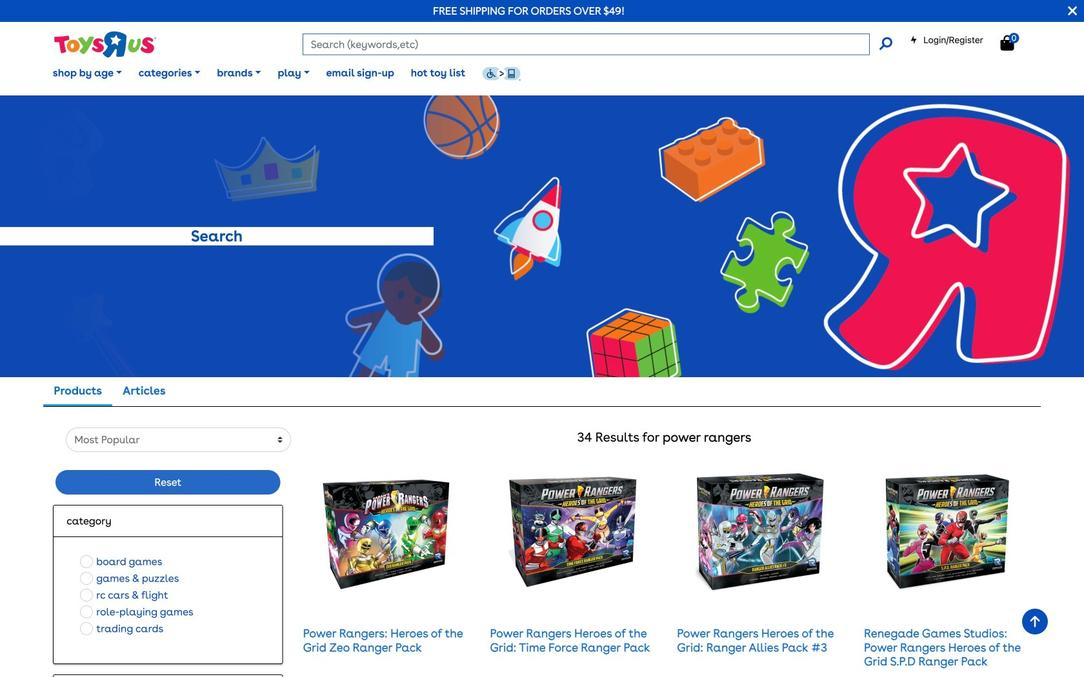 Task type: locate. For each thing, give the bounding box(es) containing it.
menu bar
[[44, 50, 1084, 96]]

this icon serves as a link to download the essential accessibility assistive technology app for individuals with physical disabilities. it is featured as part of our commitment to diversity and inclusion. image
[[482, 67, 521, 81]]

close button image
[[1068, 4, 1077, 18]]

power rangers heroes of the grid: ranger allies pack #3 image
[[696, 468, 825, 597]]

power rangers: heroes of the grid zeo ranger pack image
[[322, 468, 451, 597]]

main content
[[0, 96, 1084, 678]]

None search field
[[303, 34, 892, 55]]

tab list
[[43, 377, 176, 407]]

toys r us image
[[53, 30, 156, 59]]



Task type: describe. For each thing, give the bounding box(es) containing it.
category element
[[67, 514, 269, 529]]

Enter Keyword or Item No. search field
[[303, 34, 870, 55]]

shopping bag image
[[1001, 35, 1014, 51]]

renegade games studios: power rangers heroes of the grid s.p.d ranger pack image
[[883, 468, 1012, 597]]

power rangers heroes of the grid: time force ranger pack image
[[509, 468, 638, 597]]



Task type: vqa. For each thing, say whether or not it's contained in the screenshot.
career
no



